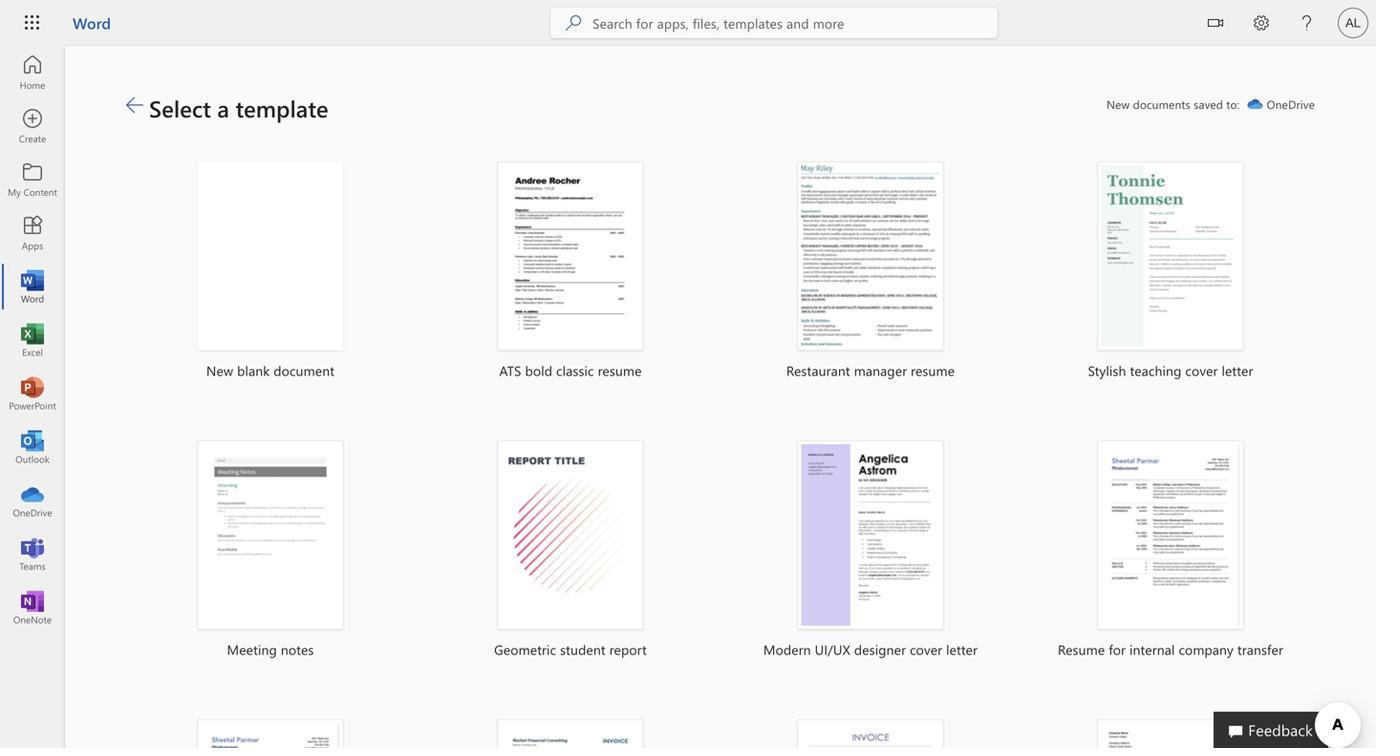 Task type: vqa. For each thing, say whether or not it's contained in the screenshot.
 dropdown button on the top right of page
yes



Task type: describe. For each thing, give the bounding box(es) containing it.

[[1209, 15, 1224, 31]]

none search field inside word banner
[[551, 8, 998, 38]]

1 vertical spatial letter
[[947, 641, 978, 659]]

home image
[[23, 63, 42, 82]]

modern ui/ux designer cover letter image
[[798, 441, 944, 630]]

1 horizontal spatial letter
[[1222, 362, 1254, 380]]

ats bold classic resume link
[[426, 139, 715, 406]]

modern ui/ux designer cover letter
[[764, 641, 978, 659]]

geometric student report link
[[426, 418, 715, 686]]

1 vertical spatial cover
[[910, 641, 943, 659]]

stylish
[[1089, 362, 1127, 380]]

apps image
[[23, 224, 42, 243]]

ats
[[500, 362, 522, 380]]

ats bold classic resume
[[500, 362, 642, 380]]

for
[[1109, 641, 1126, 659]]

word
[[73, 12, 111, 33]]

ats bold classic resume image
[[498, 162, 644, 351]]

company
[[1179, 641, 1234, 659]]

service invoice (simple lines design document) image
[[798, 720, 944, 749]]

restaurant manager resume image
[[798, 162, 944, 351]]

manager
[[855, 362, 908, 380]]

bold
[[525, 362, 553, 380]]

report
[[610, 641, 647, 659]]

powerpoint image
[[23, 384, 42, 404]]

meeting notes
[[227, 641, 314, 659]]

designer
[[855, 641, 907, 659]]

restaurant manager resume link
[[727, 139, 1015, 406]]

restaurant
[[787, 362, 851, 380]]

stylish teaching cover letter link
[[1027, 139, 1316, 406]]

notes
[[281, 641, 314, 659]]

blank
[[237, 362, 270, 380]]

meeting
[[227, 641, 277, 659]]

word banner
[[0, 0, 1377, 49]]

word image
[[23, 277, 42, 296]]

onenote image
[[23, 599, 42, 618]]

al
[[1346, 15, 1361, 30]]

select a template
[[149, 93, 329, 123]]

saved
[[1194, 97, 1224, 112]]

stylish teaching cover letter image
[[1098, 162, 1245, 351]]

document
[[274, 362, 335, 380]]

stylish teaching cover letter
[[1089, 362, 1254, 380]]

a
[[217, 93, 229, 123]]

internal
[[1130, 641, 1176, 659]]

resume for internal company transfer
[[1058, 641, 1284, 659]]

feedback button
[[1214, 712, 1329, 749]]



Task type: locate. For each thing, give the bounding box(es) containing it.
resume
[[1058, 641, 1106, 659]]

onedrive
[[1267, 97, 1316, 112]]

feedback
[[1249, 720, 1314, 741]]

select
[[149, 93, 211, 123]]

meeting notes image
[[197, 441, 344, 630]]

new left blank
[[206, 362, 233, 380]]

letter right teaching
[[1222, 362, 1254, 380]]

letter
[[1222, 362, 1254, 380], [947, 641, 978, 659]]

0 vertical spatial new
[[1107, 97, 1130, 112]]

new
[[1107, 97, 1130, 112], [206, 362, 233, 380]]

meeting notes link
[[126, 418, 415, 686]]

simple sales invoice image
[[1098, 720, 1245, 749]]

outlook image
[[23, 438, 42, 457]]

new blank document
[[206, 362, 335, 380]]

navigation
[[0, 46, 65, 635]]

create image
[[23, 117, 42, 136]]

resume
[[598, 362, 642, 380], [911, 362, 955, 380]]

0 horizontal spatial new
[[206, 362, 233, 380]]

1 horizontal spatial cover
[[1186, 362, 1219, 380]]

modern ui/ux designer cover letter link
[[727, 418, 1015, 686]]

templates element
[[126, 139, 1327, 749]]

services invoice with hours and rate image
[[498, 720, 644, 749]]

0 vertical spatial letter
[[1222, 362, 1254, 380]]

to:
[[1227, 97, 1240, 112]]

transfer
[[1238, 641, 1284, 659]]

geometric student report
[[494, 641, 647, 659]]

0 horizontal spatial cover
[[910, 641, 943, 659]]

my content image
[[23, 170, 42, 189]]

2 resume from the left
[[911, 362, 955, 380]]

new left documents
[[1107, 97, 1130, 112]]

Search box. Suggestions appear as you type. search field
[[593, 8, 998, 38]]

teaching
[[1131, 362, 1182, 380]]

resume for internal company transfer link
[[1027, 418, 1316, 686]]

classic
[[557, 362, 594, 380]]

geometric student report image
[[498, 441, 644, 630]]

letter right the designer
[[947, 641, 978, 659]]

ui/ux
[[815, 641, 851, 659]]

resume cover letter when referred image
[[197, 720, 344, 749]]

documents
[[1134, 97, 1191, 112]]

new blank document link
[[126, 139, 415, 406]]

restaurant manager resume
[[787, 362, 955, 380]]

new documents saved to:
[[1107, 97, 1240, 112]]

modern
[[764, 641, 812, 659]]

resume right manager
[[911, 362, 955, 380]]

resume right classic at left
[[598, 362, 642, 380]]

 button
[[1193, 0, 1239, 49]]

geometric
[[494, 641, 557, 659]]

None search field
[[551, 8, 998, 38]]

onedrive image
[[23, 491, 42, 511]]

new for new blank document
[[206, 362, 233, 380]]

new for new documents saved to:
[[1107, 97, 1130, 112]]

resume for internal company transfer image
[[1098, 441, 1245, 630]]

student
[[560, 641, 606, 659]]

cover
[[1186, 362, 1219, 380], [910, 641, 943, 659]]

teams image
[[23, 545, 42, 564]]

1 resume from the left
[[598, 362, 642, 380]]

0 horizontal spatial resume
[[598, 362, 642, 380]]

0 vertical spatial cover
[[1186, 362, 1219, 380]]

new inside 'link'
[[206, 362, 233, 380]]

1 vertical spatial new
[[206, 362, 233, 380]]

1 horizontal spatial new
[[1107, 97, 1130, 112]]

0 horizontal spatial letter
[[947, 641, 978, 659]]

1 horizontal spatial resume
[[911, 362, 955, 380]]

cover right teaching
[[1186, 362, 1219, 380]]

excel image
[[23, 331, 42, 350]]

cover right the designer
[[910, 641, 943, 659]]

al button
[[1331, 0, 1377, 46]]

template
[[236, 93, 329, 123]]



